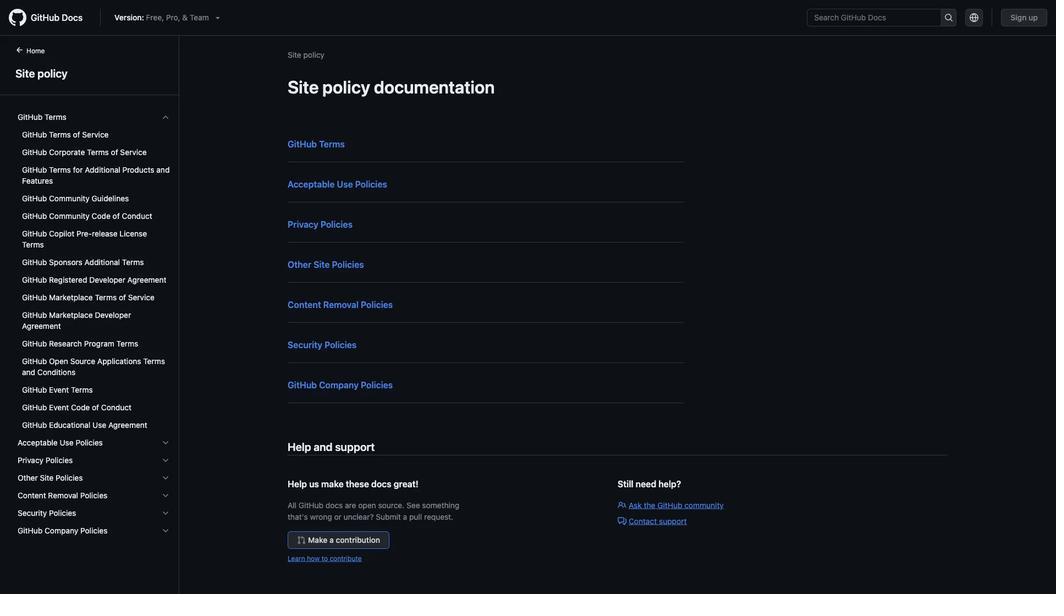 Task type: describe. For each thing, give the bounding box(es) containing it.
see
[[407, 501, 420, 510]]

privacy policies button
[[13, 452, 174, 469]]

1 horizontal spatial github terms
[[288, 139, 345, 149]]

github inside 'github terms for additional products and features'
[[22, 165, 47, 174]]

sign
[[1011, 13, 1027, 22]]

github copilot pre-release license terms link
[[13, 225, 174, 254]]

github inside all github docs are open source. see something that's wrong or unclear? submit a pull request.
[[299, 501, 324, 510]]

corporate
[[49, 148, 85, 157]]

github event code of conduct link
[[13, 399, 174, 417]]

other site policies link
[[288, 259, 364, 270]]

use inside acceptable use policies dropdown button
[[60, 438, 74, 447]]

1 horizontal spatial docs
[[371, 479, 392, 489]]

github registered developer agreement
[[22, 275, 166, 284]]

0 vertical spatial github company policies
[[288, 380, 393, 390]]

security policies link
[[288, 340, 357, 350]]

security policies inside security policies dropdown button
[[18, 509, 76, 518]]

github terms of service
[[22, 130, 109, 139]]

terms inside dropdown button
[[45, 113, 66, 122]]

github marketplace developer agreement
[[22, 311, 131, 331]]

select language: current language is english image
[[970, 13, 979, 22]]

github open source applications terms and conditions
[[22, 357, 165, 377]]

submit
[[376, 512, 401, 521]]

sponsors
[[49, 258, 82, 267]]

0 vertical spatial company
[[319, 380, 359, 390]]

help for help us make these docs great!
[[288, 479, 307, 489]]

version: free, pro, & team
[[115, 13, 209, 22]]

great!
[[394, 479, 419, 489]]

github community guidelines
[[22, 194, 129, 203]]

0 vertical spatial removal
[[323, 300, 359, 310]]

sign up link
[[1002, 9, 1048, 26]]

0 vertical spatial service
[[82, 130, 109, 139]]

release
[[92, 229, 118, 238]]

event for terms
[[49, 385, 69, 395]]

pro,
[[166, 13, 180, 22]]

docs
[[62, 12, 83, 23]]

github terms element containing github terms of service
[[9, 126, 179, 434]]

guidelines
[[92, 194, 129, 203]]

open
[[358, 501, 376, 510]]

github marketplace developer agreement link
[[13, 307, 174, 335]]

sc 9kayk9 0 image for security policies
[[161, 509, 170, 518]]

code for event
[[71, 403, 90, 412]]

security policies button
[[13, 505, 174, 522]]

educational
[[49, 421, 90, 430]]

acceptable inside acceptable use policies dropdown button
[[18, 438, 58, 447]]

sc 9kayk9 0 image for acceptable use policies
[[161, 439, 170, 447]]

2 horizontal spatial and
[[314, 440, 333, 453]]

the
[[644, 501, 656, 510]]

github community code of conduct link
[[13, 207, 174, 225]]

pre-
[[76, 229, 92, 238]]

learn how to contribute
[[288, 555, 362, 562]]

unclear?
[[344, 512, 374, 521]]

still need help?
[[618, 479, 681, 489]]

1 horizontal spatial content removal policies
[[288, 300, 393, 310]]

us
[[309, 479, 319, 489]]

sign up
[[1011, 13, 1038, 22]]

make
[[308, 536, 328, 545]]

github terms for additional products and features
[[22, 165, 170, 185]]

community for guidelines
[[49, 194, 90, 203]]

help for help and support
[[288, 440, 311, 453]]

learn
[[288, 555, 305, 562]]

sc 9kayk9 0 image for privacy policies
[[161, 456, 170, 465]]

github docs link
[[9, 9, 91, 26]]

marketplace for developer
[[49, 311, 93, 320]]

1 vertical spatial additional
[[85, 258, 120, 267]]

or
[[334, 512, 342, 521]]

features
[[22, 176, 53, 185]]

service for marketplace
[[128, 293, 155, 302]]

contribute
[[330, 555, 362, 562]]

request.
[[424, 512, 454, 521]]

conduct for github event code of conduct
[[101, 403, 132, 412]]

sc 9kayk9 0 image for other site policies
[[161, 474, 170, 483]]

open
[[49, 357, 68, 366]]

contact support link
[[618, 517, 687, 526]]

source
[[70, 357, 95, 366]]

ask the github community link
[[618, 501, 724, 510]]

free,
[[146, 13, 164, 22]]

copilot
[[49, 229, 74, 238]]

github community code of conduct
[[22, 212, 152, 221]]

policies inside dropdown button
[[76, 438, 103, 447]]

all
[[288, 501, 297, 510]]

community for code
[[49, 212, 90, 221]]

ask
[[629, 501, 642, 510]]

up
[[1029, 13, 1038, 22]]

github inside github open source applications terms and conditions
[[22, 357, 47, 366]]

help and support
[[288, 440, 375, 453]]

make
[[321, 479, 344, 489]]

content removal policies link
[[288, 300, 393, 310]]

terms inside github open source applications terms and conditions
[[143, 357, 165, 366]]

of for event
[[92, 403, 99, 412]]

privacy policies link
[[288, 219, 353, 230]]

github docs
[[31, 12, 83, 23]]

license
[[120, 229, 147, 238]]

company inside dropdown button
[[45, 526, 78, 535]]

1 horizontal spatial acceptable use policies
[[288, 179, 387, 190]]

policy for site policy link to the bottom
[[37, 67, 68, 80]]

privacy inside privacy policies "dropdown button"
[[18, 456, 44, 465]]

learn how to contribute link
[[288, 555, 362, 562]]

need
[[636, 479, 657, 489]]

1 horizontal spatial other site policies
[[288, 259, 364, 270]]

still
[[618, 479, 634, 489]]

other site policies button
[[13, 469, 174, 487]]

site policy for the rightmost site policy link
[[288, 50, 325, 59]]

registered
[[49, 275, 87, 284]]

contribution
[[336, 536, 380, 545]]

content inside dropdown button
[[18, 491, 46, 500]]

0 vertical spatial acceptable
[[288, 179, 335, 190]]

removal inside dropdown button
[[48, 491, 78, 500]]

source.
[[378, 501, 405, 510]]

github event terms
[[22, 385, 93, 395]]

github marketplace terms of service
[[22, 293, 155, 302]]

agreement for github educational use agreement
[[108, 421, 147, 430]]

0 horizontal spatial a
[[330, 536, 334, 545]]

github sponsors additional terms link
[[13, 254, 174, 271]]

1 horizontal spatial support
[[659, 517, 687, 526]]



Task type: locate. For each thing, give the bounding box(es) containing it.
1 vertical spatial agreement
[[22, 322, 61, 331]]

1 horizontal spatial and
[[156, 165, 170, 174]]

0 vertical spatial use
[[337, 179, 353, 190]]

1 horizontal spatial other
[[288, 259, 312, 270]]

0 horizontal spatial site policy
[[15, 67, 68, 80]]

1 help from the top
[[288, 440, 311, 453]]

event for code
[[49, 403, 69, 412]]

content
[[288, 300, 321, 310], [18, 491, 46, 500]]

github open source applications terms and conditions link
[[13, 353, 174, 381]]

0 vertical spatial additional
[[85, 165, 120, 174]]

conduct
[[122, 212, 152, 221], [101, 403, 132, 412]]

site policy element
[[0, 45, 179, 593]]

0 vertical spatial content removal policies
[[288, 300, 393, 310]]

1 horizontal spatial use
[[92, 421, 106, 430]]

0 vertical spatial security
[[288, 340, 323, 350]]

agreement
[[127, 275, 166, 284], [22, 322, 61, 331], [108, 421, 147, 430]]

1 horizontal spatial content
[[288, 300, 321, 310]]

developer for marketplace
[[95, 311, 131, 320]]

sc 9kayk9 0 image inside acceptable use policies dropdown button
[[161, 439, 170, 447]]

2 sc 9kayk9 0 image from the top
[[161, 439, 170, 447]]

github inside "github marketplace developer agreement"
[[22, 311, 47, 320]]

2 community from the top
[[49, 212, 90, 221]]

0 horizontal spatial other
[[18, 474, 38, 483]]

acceptable down educational
[[18, 438, 58, 447]]

additional up the github registered developer agreement
[[85, 258, 120, 267]]

0 horizontal spatial docs
[[326, 501, 343, 510]]

sc 9kayk9 0 image inside security policies dropdown button
[[161, 509, 170, 518]]

policies
[[355, 179, 387, 190], [321, 219, 353, 230], [332, 259, 364, 270], [361, 300, 393, 310], [325, 340, 357, 350], [361, 380, 393, 390], [76, 438, 103, 447], [46, 456, 73, 465], [56, 474, 83, 483], [80, 491, 107, 500], [49, 509, 76, 518], [80, 526, 108, 535]]

1 vertical spatial conduct
[[101, 403, 132, 412]]

products
[[122, 165, 154, 174]]

0 vertical spatial privacy
[[288, 219, 319, 230]]

other site policies down privacy policies "dropdown button"
[[18, 474, 83, 483]]

1 vertical spatial acceptable use policies
[[18, 438, 103, 447]]

2 event from the top
[[49, 403, 69, 412]]

additional
[[85, 165, 120, 174], [85, 258, 120, 267]]

support down the ask the github community link
[[659, 517, 687, 526]]

marketplace down 'registered'
[[49, 293, 93, 302]]

1 vertical spatial company
[[45, 526, 78, 535]]

docs inside all github docs are open source. see something that's wrong or unclear? submit a pull request.
[[326, 501, 343, 510]]

0 horizontal spatial privacy policies
[[18, 456, 73, 465]]

policy for the rightmost site policy link
[[304, 50, 325, 59]]

of for community
[[113, 212, 120, 221]]

event down github event terms
[[49, 403, 69, 412]]

service
[[82, 130, 109, 139], [120, 148, 147, 157], [128, 293, 155, 302]]

0 vertical spatial community
[[49, 194, 90, 203]]

privacy policies inside "dropdown button"
[[18, 456, 73, 465]]

sc 9kayk9 0 image inside "other site policies" dropdown button
[[161, 474, 170, 483]]

wrong
[[310, 512, 332, 521]]

of down 'github terms of service' link
[[111, 148, 118, 157]]

0 vertical spatial security policies
[[288, 340, 357, 350]]

0 horizontal spatial company
[[45, 526, 78, 535]]

developer down github marketplace terms of service link
[[95, 311, 131, 320]]

1 vertical spatial other
[[18, 474, 38, 483]]

of up github corporate terms of service
[[73, 130, 80, 139]]

github terms of service link
[[13, 126, 174, 144]]

terms inside github copilot pre-release license terms
[[22, 240, 44, 249]]

event inside github event code of conduct link
[[49, 403, 69, 412]]

support
[[335, 440, 375, 453], [659, 517, 687, 526]]

event down the conditions
[[49, 385, 69, 395]]

1 vertical spatial content
[[18, 491, 46, 500]]

other inside dropdown button
[[18, 474, 38, 483]]

github inside github copilot pre-release license terms
[[22, 229, 47, 238]]

sc 9kayk9 0 image for github company policies
[[161, 527, 170, 535]]

to
[[322, 555, 328, 562]]

acceptable down github terms link at the left top of the page
[[288, 179, 335, 190]]

conduct for github community code of conduct
[[122, 212, 152, 221]]

content removal policies down other site policies 'link'
[[288, 300, 393, 310]]

content removal policies
[[288, 300, 393, 310], [18, 491, 107, 500]]

help up the 'us'
[[288, 440, 311, 453]]

site policy link
[[288, 50, 325, 59], [13, 65, 166, 81]]

acceptable use policies down educational
[[18, 438, 103, 447]]

1 vertical spatial marketplace
[[49, 311, 93, 320]]

1 vertical spatial service
[[120, 148, 147, 157]]

ask the github community
[[629, 501, 724, 510]]

additional down github corporate terms of service link
[[85, 165, 120, 174]]

0 horizontal spatial other site policies
[[18, 474, 83, 483]]

removal down other site policies 'link'
[[323, 300, 359, 310]]

that's
[[288, 512, 308, 521]]

1 vertical spatial content removal policies
[[18, 491, 107, 500]]

0 vertical spatial github terms
[[18, 113, 66, 122]]

1 horizontal spatial a
[[403, 512, 407, 521]]

0 horizontal spatial acceptable
[[18, 438, 58, 447]]

removal down "other site policies" dropdown button
[[48, 491, 78, 500]]

privacy
[[288, 219, 319, 230], [18, 456, 44, 465]]

0 vertical spatial content
[[288, 300, 321, 310]]

other site policies inside dropdown button
[[18, 474, 83, 483]]

agreement down github event code of conduct link in the bottom of the page
[[108, 421, 147, 430]]

1 vertical spatial site policy
[[15, 67, 68, 80]]

sc 9kayk9 0 image inside github company policies dropdown button
[[161, 527, 170, 535]]

docs up source.
[[371, 479, 392, 489]]

conduct inside github event code of conduct link
[[101, 403, 132, 412]]

0 horizontal spatial privacy
[[18, 456, 44, 465]]

2 horizontal spatial use
[[337, 179, 353, 190]]

and right the "products"
[[156, 165, 170, 174]]

community inside the 'github community code of conduct' link
[[49, 212, 90, 221]]

developer
[[89, 275, 125, 284], [95, 311, 131, 320]]

of down guidelines
[[113, 212, 120, 221]]

1 horizontal spatial privacy policies
[[288, 219, 353, 230]]

github company policies link
[[288, 380, 393, 390]]

acceptable use policies link
[[288, 179, 387, 190]]

1 vertical spatial github terms
[[288, 139, 345, 149]]

applications
[[97, 357, 141, 366]]

0 vertical spatial conduct
[[122, 212, 152, 221]]

0 vertical spatial docs
[[371, 479, 392, 489]]

github terms inside dropdown button
[[18, 113, 66, 122]]

github community guidelines link
[[13, 190, 174, 207]]

1 vertical spatial community
[[49, 212, 90, 221]]

event inside github event terms link
[[49, 385, 69, 395]]

code for community
[[92, 212, 111, 221]]

1 vertical spatial code
[[71, 403, 90, 412]]

security policies up github company policies link
[[288, 340, 357, 350]]

github copilot pre-release license terms
[[22, 229, 147, 249]]

of down the github registered developer agreement
[[119, 293, 126, 302]]

agreement down license
[[127, 275, 166, 284]]

policies inside "dropdown button"
[[46, 456, 73, 465]]

sc 9kayk9 0 image for github terms
[[161, 113, 170, 122]]

github terms element containing github terms
[[9, 108, 179, 434]]

sc 9kayk9 0 image for content removal policies
[[161, 491, 170, 500]]

code inside the 'github community code of conduct' link
[[92, 212, 111, 221]]

1 vertical spatial security policies
[[18, 509, 76, 518]]

1 horizontal spatial security
[[288, 340, 323, 350]]

github terms up acceptable use policies link
[[288, 139, 345, 149]]

sc 9kayk9 0 image
[[161, 474, 170, 483], [161, 491, 170, 500], [161, 527, 170, 535]]

0 vertical spatial agreement
[[127, 275, 166, 284]]

acceptable use policies inside dropdown button
[[18, 438, 103, 447]]

0 vertical spatial other site policies
[[288, 259, 364, 270]]

developer for registered
[[89, 275, 125, 284]]

0 horizontal spatial removal
[[48, 491, 78, 500]]

2 vertical spatial service
[[128, 293, 155, 302]]

and for github terms for additional products and features
[[156, 165, 170, 174]]

developer inside "github marketplace developer agreement"
[[95, 311, 131, 320]]

a right make
[[330, 536, 334, 545]]

1 vertical spatial event
[[49, 403, 69, 412]]

github terms up github terms of service
[[18, 113, 66, 122]]

1 horizontal spatial site policy link
[[288, 50, 325, 59]]

marketplace inside "github marketplace developer agreement"
[[49, 311, 93, 320]]

2 help from the top
[[288, 479, 307, 489]]

conduct inside the 'github community code of conduct' link
[[122, 212, 152, 221]]

2 github terms element from the top
[[9, 126, 179, 434]]

use inside github educational use agreement link
[[92, 421, 106, 430]]

acceptable use policies up privacy policies link
[[288, 179, 387, 190]]

code up github educational use agreement
[[71, 403, 90, 412]]

1 horizontal spatial removal
[[323, 300, 359, 310]]

community
[[49, 194, 90, 203], [49, 212, 90, 221]]

0 vertical spatial marketplace
[[49, 293, 93, 302]]

Search GitHub Docs search field
[[808, 9, 941, 26]]

1 vertical spatial help
[[288, 479, 307, 489]]

marketplace for terms
[[49, 293, 93, 302]]

site policy for site policy link to the bottom
[[15, 67, 68, 80]]

0 vertical spatial developer
[[89, 275, 125, 284]]

community inside github community guidelines link
[[49, 194, 90, 203]]

contact
[[629, 517, 657, 526]]

agreement up research
[[22, 322, 61, 331]]

home link
[[11, 46, 62, 57]]

help
[[288, 440, 311, 453], [288, 479, 307, 489]]

2 vertical spatial use
[[60, 438, 74, 447]]

1 vertical spatial privacy
[[18, 456, 44, 465]]

developer down github sponsors additional terms link
[[89, 275, 125, 284]]

0 vertical spatial event
[[49, 385, 69, 395]]

code inside github event code of conduct link
[[71, 403, 90, 412]]

removal
[[323, 300, 359, 310], [48, 491, 78, 500]]

github terms link
[[288, 139, 345, 149]]

github event terms link
[[13, 381, 174, 399]]

0 vertical spatial support
[[335, 440, 375, 453]]

of down github event terms link
[[92, 403, 99, 412]]

all github docs are open source. see something that's wrong or unclear? submit a pull request.
[[288, 501, 460, 521]]

site inside dropdown button
[[40, 474, 54, 483]]

1 vertical spatial developer
[[95, 311, 131, 320]]

0 horizontal spatial github company policies
[[18, 526, 108, 535]]

1 horizontal spatial github company policies
[[288, 380, 393, 390]]

sc 9kayk9 0 image inside content removal policies dropdown button
[[161, 491, 170, 500]]

acceptable use policies
[[288, 179, 387, 190], [18, 438, 103, 447]]

1 sc 9kayk9 0 image from the top
[[161, 474, 170, 483]]

service for corporate
[[120, 148, 147, 157]]

sc 9kayk9 0 image inside privacy policies "dropdown button"
[[161, 456, 170, 465]]

1 horizontal spatial site policy
[[288, 50, 325, 59]]

team
[[190, 13, 209, 22]]

0 vertical spatial code
[[92, 212, 111, 221]]

conditions
[[37, 368, 75, 377]]

1 vertical spatial site policy link
[[13, 65, 166, 81]]

0 vertical spatial acceptable use policies
[[288, 179, 387, 190]]

2 marketplace from the top
[[49, 311, 93, 320]]

and inside github open source applications terms and conditions
[[22, 368, 35, 377]]

something
[[422, 501, 460, 510]]

&
[[182, 13, 188, 22]]

and inside 'github terms for additional products and features'
[[156, 165, 170, 174]]

docs up or
[[326, 501, 343, 510]]

github research program terms
[[22, 339, 138, 348]]

github
[[31, 12, 60, 23], [18, 113, 43, 122], [22, 130, 47, 139], [288, 139, 317, 149], [22, 148, 47, 157], [22, 165, 47, 174], [22, 194, 47, 203], [22, 212, 47, 221], [22, 229, 47, 238], [22, 258, 47, 267], [22, 275, 47, 284], [22, 293, 47, 302], [22, 311, 47, 320], [22, 339, 47, 348], [22, 357, 47, 366], [288, 380, 317, 390], [22, 385, 47, 395], [22, 403, 47, 412], [22, 421, 47, 430], [299, 501, 324, 510], [658, 501, 683, 510], [18, 526, 43, 535]]

1 event from the top
[[49, 385, 69, 395]]

a inside all github docs are open source. see something that's wrong or unclear? submit a pull request.
[[403, 512, 407, 521]]

home
[[26, 47, 45, 54]]

privacy policies up other site policies 'link'
[[288, 219, 353, 230]]

github corporate terms of service
[[22, 148, 147, 157]]

how
[[307, 555, 320, 562]]

1 vertical spatial and
[[22, 368, 35, 377]]

github research program terms link
[[13, 335, 174, 353]]

1 horizontal spatial acceptable
[[288, 179, 335, 190]]

github corporate terms of service link
[[13, 144, 174, 161]]

security inside dropdown button
[[18, 509, 47, 518]]

community down github community guidelines
[[49, 212, 90, 221]]

0 horizontal spatial support
[[335, 440, 375, 453]]

service down the github registered developer agreement
[[128, 293, 155, 302]]

documentation
[[374, 76, 495, 97]]

None search field
[[807, 9, 957, 26]]

security policies down content removal policies dropdown button
[[18, 509, 76, 518]]

1 sc 9kayk9 0 image from the top
[[161, 113, 170, 122]]

conduct up license
[[122, 212, 152, 221]]

2 sc 9kayk9 0 image from the top
[[161, 491, 170, 500]]

company down security policies dropdown button
[[45, 526, 78, 535]]

company
[[319, 380, 359, 390], [45, 526, 78, 535]]

0 vertical spatial site policy link
[[288, 50, 325, 59]]

0 horizontal spatial use
[[60, 438, 74, 447]]

of for marketplace
[[119, 293, 126, 302]]

company down security policies link on the bottom left of page
[[319, 380, 359, 390]]

and
[[156, 165, 170, 174], [22, 368, 35, 377], [314, 440, 333, 453]]

1 vertical spatial security
[[18, 509, 47, 518]]

community up github community code of conduct
[[49, 194, 90, 203]]

3 sc 9kayk9 0 image from the top
[[161, 527, 170, 535]]

0 vertical spatial sc 9kayk9 0 image
[[161, 474, 170, 483]]

agreement for github registered developer agreement
[[127, 275, 166, 284]]

0 vertical spatial and
[[156, 165, 170, 174]]

sc 9kayk9 0 image
[[161, 113, 170, 122], [161, 439, 170, 447], [161, 456, 170, 465], [161, 509, 170, 518]]

1 vertical spatial use
[[92, 421, 106, 430]]

agreement for github marketplace developer agreement
[[22, 322, 61, 331]]

these
[[346, 479, 369, 489]]

0 horizontal spatial code
[[71, 403, 90, 412]]

0 horizontal spatial security policies
[[18, 509, 76, 518]]

github terms for additional products and features link
[[13, 161, 174, 190]]

github sponsors additional terms
[[22, 258, 144, 267]]

other site policies down privacy policies link
[[288, 259, 364, 270]]

2 vertical spatial sc 9kayk9 0 image
[[161, 527, 170, 535]]

and for github open source applications terms and conditions
[[22, 368, 35, 377]]

service down github terms dropdown button
[[82, 130, 109, 139]]

use down github event code of conduct link in the bottom of the page
[[92, 421, 106, 430]]

github terms button
[[13, 108, 174, 126]]

contact support
[[629, 517, 687, 526]]

are
[[345, 501, 356, 510]]

1 horizontal spatial privacy
[[288, 219, 319, 230]]

github terms element
[[9, 108, 179, 434], [9, 126, 179, 434]]

1 vertical spatial other site policies
[[18, 474, 83, 483]]

agreement inside "github marketplace developer agreement"
[[22, 322, 61, 331]]

content removal policies down "other site policies" dropdown button
[[18, 491, 107, 500]]

acceptable
[[288, 179, 335, 190], [18, 438, 58, 447]]

conduct down github event terms link
[[101, 403, 132, 412]]

use up privacy policies link
[[337, 179, 353, 190]]

code up the release
[[92, 212, 111, 221]]

github registered developer agreement link
[[13, 271, 174, 289]]

additional inside 'github terms for additional products and features'
[[85, 165, 120, 174]]

4 sc 9kayk9 0 image from the top
[[161, 509, 170, 518]]

help?
[[659, 479, 681, 489]]

github company policies down security policies link on the bottom left of page
[[288, 380, 393, 390]]

0 horizontal spatial content
[[18, 491, 46, 500]]

1 vertical spatial removal
[[48, 491, 78, 500]]

privacy policies down educational
[[18, 456, 73, 465]]

support up help us make these docs great!
[[335, 440, 375, 453]]

0 horizontal spatial and
[[22, 368, 35, 377]]

0 horizontal spatial content removal policies
[[18, 491, 107, 500]]

1 horizontal spatial code
[[92, 212, 111, 221]]

privacy policies
[[288, 219, 353, 230], [18, 456, 73, 465]]

github company policies button
[[13, 522, 174, 540]]

of for corporate
[[111, 148, 118, 157]]

1 vertical spatial acceptable
[[18, 438, 58, 447]]

1 github terms element from the top
[[9, 108, 179, 434]]

triangle down image
[[213, 13, 222, 22]]

search image
[[945, 13, 954, 22]]

0 vertical spatial other
[[288, 259, 312, 270]]

help us make these docs great!
[[288, 479, 419, 489]]

a left pull at the bottom of the page
[[403, 512, 407, 521]]

1 marketplace from the top
[[49, 293, 93, 302]]

github educational use agreement
[[22, 421, 147, 430]]

site policy documentation
[[288, 76, 495, 97]]

code
[[92, 212, 111, 221], [71, 403, 90, 412]]

1 vertical spatial support
[[659, 517, 687, 526]]

3 sc 9kayk9 0 image from the top
[[161, 456, 170, 465]]

make a contribution link
[[288, 532, 390, 549]]

make a contribution
[[308, 536, 380, 545]]

terms
[[45, 113, 66, 122], [49, 130, 71, 139], [319, 139, 345, 149], [87, 148, 109, 157], [49, 165, 71, 174], [22, 240, 44, 249], [122, 258, 144, 267], [95, 293, 117, 302], [116, 339, 138, 348], [143, 357, 165, 366], [71, 385, 93, 395]]

and up the 'us'
[[314, 440, 333, 453]]

0 horizontal spatial github terms
[[18, 113, 66, 122]]

use down educational
[[60, 438, 74, 447]]

0 vertical spatial help
[[288, 440, 311, 453]]

1 vertical spatial privacy policies
[[18, 456, 73, 465]]

and left the conditions
[[22, 368, 35, 377]]

1 vertical spatial a
[[330, 536, 334, 545]]

research
[[49, 339, 82, 348]]

github marketplace terms of service link
[[13, 289, 174, 307]]

github company policies down security policies dropdown button
[[18, 526, 108, 535]]

service up the "products"
[[120, 148, 147, 157]]

github event code of conduct
[[22, 403, 132, 412]]

marketplace down github marketplace terms of service
[[49, 311, 93, 320]]

0 vertical spatial a
[[403, 512, 407, 521]]

1 community from the top
[[49, 194, 90, 203]]

0 vertical spatial privacy policies
[[288, 219, 353, 230]]

sc 9kayk9 0 image inside github terms dropdown button
[[161, 113, 170, 122]]

content removal policies inside content removal policies dropdown button
[[18, 491, 107, 500]]

github company policies inside dropdown button
[[18, 526, 108, 535]]

help left the 'us'
[[288, 479, 307, 489]]

1 horizontal spatial security policies
[[288, 340, 357, 350]]

terms inside 'github terms for additional products and features'
[[49, 165, 71, 174]]



Task type: vqa. For each thing, say whether or not it's contained in the screenshot.
You inside the Restoring a deleted repository You can restore some deleted repositories to recover their contents.
no



